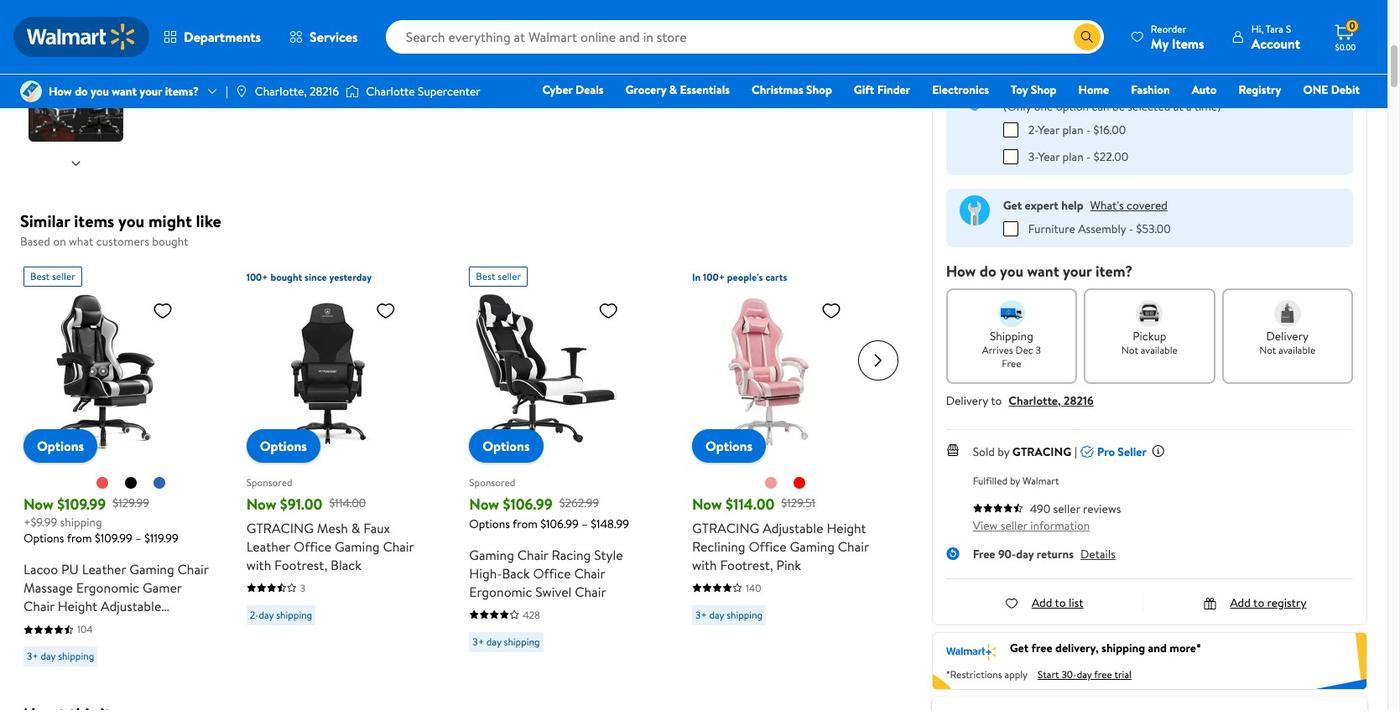 Task type: vqa. For each thing, say whether or not it's contained in the screenshot.
gaming inside the Lacoo PU Leather Gaming Chair Massage Ergonomic Gamer Chair Height Adjustable Computer Chair with Footrest & Lumbar Support,White
yes



Task type: locate. For each thing, give the bounding box(es) containing it.
lacoo pu leather gaming chair massage ergonomic gamer chair height adjustable computer chair with footrest & lumbar support,white
[[23, 560, 208, 653]]

get for get expert help what's covered
[[1003, 197, 1022, 213]]

gtracing gaming chair with footrest pu leather office chair with adjustable headrest, white - image 5 of 6 image
[[29, 44, 127, 142]]

0 vertical spatial leather
[[246, 537, 290, 556]]

a right "at"
[[1186, 98, 1192, 115]]

1 $109.99 button from the left
[[946, 0, 998, 44]]

3+ for $106.99
[[473, 635, 484, 649]]

0 vertical spatial by
[[998, 443, 1010, 460]]

1 horizontal spatial free
[[1002, 356, 1021, 370]]

free left 90-
[[973, 546, 995, 562]]

1 100+ from the left
[[246, 270, 268, 284]]

not for pickup
[[1121, 343, 1138, 357]]

490
[[1030, 500, 1050, 517]]

footrest,
[[274, 556, 327, 574], [720, 556, 773, 574]]

do
[[75, 83, 88, 100], [980, 260, 996, 281]]

by right sold
[[998, 443, 1010, 460]]

furniture assembly - $53.00
[[1028, 220, 1171, 237]]

charlotte, 28216
[[255, 83, 339, 100]]

get up apply
[[1010, 640, 1029, 657]]

office up 140
[[749, 537, 786, 556]]

grocery & essentials link
[[618, 81, 737, 99]]

and
[[1148, 640, 1167, 657]]

you up customers
[[118, 210, 144, 232]]

high-
[[469, 564, 502, 583]]

adjustable inside the lacoo pu leather gaming chair massage ergonomic gamer chair height adjustable computer chair with footrest & lumbar support,white
[[101, 597, 161, 616]]

1 vertical spatial get
[[1010, 640, 1029, 657]]

– left $119.99 at the left
[[135, 530, 141, 547]]

registry
[[1267, 594, 1306, 611]]

1 horizontal spatial 3
[[1036, 343, 1041, 357]]

1 footrest, from the left
[[274, 556, 327, 574]]

by for fulfilled
[[1010, 474, 1020, 488]]

best for sponsored
[[476, 269, 495, 283]]

0 vertical spatial free
[[1002, 356, 1021, 370]]

sponsored now $91.00 $114.00 gtracing mesh & faux leather office gaming chair with footrest, black
[[246, 476, 414, 574]]

0 horizontal spatial free
[[1031, 640, 1052, 657]]

ergonomic up the 104
[[76, 579, 139, 597]]

charlotte, down the dec
[[1009, 392, 1061, 409]]

leather inside the lacoo pu leather gaming chair massage ergonomic gamer chair height adjustable computer chair with footrest & lumbar support,white
[[82, 560, 126, 579]]

3 options link from the left
[[469, 429, 543, 463]]

support,white
[[82, 634, 166, 653]]

intent image for shipping image
[[998, 300, 1025, 327]]

leather right pu
[[82, 560, 126, 579]]

now up high-
[[469, 494, 499, 515]]

add for add a protection plan what's covered (only one option can be selected at a time)
[[1003, 83, 1024, 100]]

free down shipping
[[1002, 356, 1021, 370]]

– inside the now $109.99 $129.99 +$9.99 shipping options from $109.99 – $119.99
[[135, 530, 141, 547]]

1 year from the top
[[1038, 121, 1060, 138]]

bought inside product group
[[270, 270, 302, 284]]

& left the faux
[[351, 519, 360, 537]]

from inside the now $109.99 $129.99 +$9.99 shipping options from $109.99 – $119.99
[[67, 530, 92, 547]]

lacoo pu leather gaming chair massage ergonomic gamer chair height adjustable computer chair with footrest & lumbar support,white image
[[23, 293, 180, 449]]

available inside pickup not available
[[1141, 343, 1178, 357]]

product group containing now $91.00
[[246, 260, 432, 674]]

2 shop from the left
[[1031, 81, 1057, 98]]

$109.99
[[953, 23, 991, 39], [1012, 23, 1050, 39], [1072, 23, 1109, 39], [1131, 23, 1168, 39], [1249, 23, 1287, 39], [57, 494, 106, 515], [95, 530, 132, 547]]

 image for charlotte, 28216
[[235, 85, 248, 98]]

Walmart Site-Wide search field
[[386, 20, 1104, 54]]

2 vertical spatial -
[[1129, 220, 1133, 237]]

0 horizontal spatial a
[[1027, 83, 1032, 100]]

your left item?
[[1063, 260, 1092, 281]]

shop right toy
[[1031, 81, 1057, 98]]

1 horizontal spatial to
[[1055, 594, 1066, 611]]

0 horizontal spatial  image
[[235, 85, 248, 98]]

1 vertical spatial plan
[[1062, 121, 1083, 138]]

shop right 'christmas'
[[806, 81, 832, 98]]

adjustable down the $129.51
[[763, 519, 823, 537]]

in_home_installation logo image
[[959, 195, 990, 225]]

2 available from the left
[[1279, 343, 1316, 357]]

footrest, up 140
[[720, 556, 773, 574]]

not down intent image for delivery on the top of page
[[1259, 343, 1276, 357]]

1 vertical spatial charlotte,
[[1009, 392, 1061, 409]]

0 horizontal spatial office
[[294, 537, 331, 556]]

leather down $91.00
[[246, 537, 290, 556]]

now up reclining
[[692, 494, 722, 515]]

want left items?
[[112, 83, 137, 100]]

3 up "2-day shipping"
[[300, 581, 305, 595]]

& inside sponsored now $91.00 $114.00 gtracing mesh & faux leather office gaming chair with footrest, black
[[351, 519, 360, 537]]

2- right 2-year plan - $16.00 option
[[1028, 121, 1038, 138]]

delivery up sold
[[946, 392, 988, 409]]

0 vertical spatial how
[[49, 83, 72, 100]]

walmart+ link
[[1302, 104, 1367, 122]]

you up intent image for shipping at the top of page
[[1000, 260, 1023, 281]]

year right 3-year plan - $22.00 checkbox at the top right of page
[[1038, 148, 1060, 165]]

0 vertical spatial your
[[140, 83, 162, 100]]

1 horizontal spatial 3+
[[473, 635, 484, 649]]

 image
[[346, 83, 359, 100], [235, 85, 248, 98]]

to down arrives
[[991, 392, 1002, 409]]

0 vertical spatial want
[[112, 83, 137, 100]]

now inside the now $109.99 $129.99 +$9.99 shipping options from $109.99 – $119.99
[[23, 494, 54, 515]]

bought
[[152, 233, 188, 250], [270, 270, 302, 284]]

add to favorites list, gaming chair racing style high-back office chair ergonomic swivel chair image
[[598, 300, 618, 321]]

4 now from the left
[[692, 494, 722, 515]]

0 horizontal spatial you
[[91, 83, 109, 100]]

you inside similar items you might like based on what customers bought
[[118, 210, 144, 232]]

- left $53.00
[[1129, 220, 1133, 237]]

$114.00 inside now $114.00 $129.51 gtracing adjustable height reclining office gaming chair with footrest, pink
[[726, 494, 775, 515]]

ergonomic up the 428
[[469, 583, 532, 601]]

get free delivery, shipping and more*
[[1010, 640, 1201, 657]]

options link up red icon
[[23, 429, 97, 463]]

0 horizontal spatial footrest,
[[274, 556, 327, 574]]

3+ day shipping for $129.99
[[27, 649, 94, 664]]

2 product group from the left
[[246, 260, 432, 674]]

options link up $91.00
[[246, 429, 320, 463]]

2- right footrest
[[250, 608, 259, 622]]

2 not from the left
[[1259, 343, 1276, 357]]

- for $22.00
[[1086, 148, 1091, 165]]

2 year from the top
[[1038, 148, 1060, 165]]

add to favorites list, gtracing adjustable height reclining office gaming chair with footrest, pink image
[[821, 300, 841, 321]]

3+ day shipping down the 428
[[473, 635, 540, 649]]

1 vertical spatial 3+ day shipping
[[473, 635, 540, 649]]

2 vertical spatial &
[[23, 634, 32, 653]]

best seller for now
[[30, 269, 75, 283]]

1 available from the left
[[1141, 343, 1178, 357]]

0 vertical spatial 3+
[[695, 608, 707, 622]]

not inside delivery not available
[[1259, 343, 1276, 357]]

red image
[[95, 476, 109, 489]]

to left registry
[[1253, 594, 1264, 611]]

1 vertical spatial &
[[351, 519, 360, 537]]

0 horizontal spatial add
[[1003, 83, 1024, 100]]

1 horizontal spatial from
[[513, 515, 538, 532]]

available down intent image for delivery on the top of page
[[1279, 343, 1316, 357]]

essentials
[[680, 81, 730, 98]]

product group
[[23, 260, 209, 674], [246, 260, 432, 674], [469, 260, 655, 674], [692, 260, 878, 674]]

0 vertical spatial covered
[[1157, 83, 1198, 100]]

 image
[[20, 81, 42, 102]]

free up start
[[1031, 640, 1052, 657]]

from up the back
[[513, 515, 538, 532]]

0 horizontal spatial height
[[58, 597, 97, 616]]

add left registry
[[1230, 594, 1251, 611]]

2 best seller from the left
[[476, 269, 521, 283]]

hi, tara s account
[[1251, 21, 1300, 52]]

year
[[1038, 121, 1060, 138], [1038, 148, 1060, 165]]

$106.99 left $262.99
[[503, 494, 553, 515]]

2 vertical spatial you
[[1000, 260, 1023, 281]]

delivery down intent image for delivery on the top of page
[[1266, 328, 1309, 344]]

office down $91.00
[[294, 537, 331, 556]]

1 horizontal spatial shop
[[1031, 81, 1057, 98]]

electronics
[[932, 81, 989, 98]]

 image left charlotte
[[346, 83, 359, 100]]

on
[[53, 233, 66, 250]]

4 product group from the left
[[692, 260, 878, 674]]

actual color list
[[943, 0, 1356, 47]]

1 best seller from the left
[[30, 269, 75, 283]]

footrest, inside sponsored now $91.00 $114.00 gtracing mesh & faux leather office gaming chair with footrest, black
[[274, 556, 327, 574]]

0 vertical spatial 3
[[1036, 343, 1041, 357]]

from up pu
[[67, 530, 92, 547]]

options link
[[23, 429, 97, 463], [246, 429, 320, 463], [469, 429, 543, 463], [692, 429, 766, 463]]

get inside banner
[[1010, 640, 1029, 657]]

-
[[1086, 121, 1091, 138], [1086, 148, 1091, 165], [1129, 220, 1133, 237]]

0 horizontal spatial shop
[[806, 81, 832, 98]]

gtracing down $91.00
[[246, 519, 314, 537]]

0 horizontal spatial 3+ day shipping
[[27, 649, 94, 664]]

1 vertical spatial 2-
[[250, 608, 259, 622]]

options link up sponsored now $106.99 $262.99 options from $106.99 – $148.99
[[469, 429, 543, 463]]

with inside sponsored now $91.00 $114.00 gtracing mesh & faux leather office gaming chair with footrest, black
[[246, 556, 271, 574]]

delivery inside delivery not available
[[1266, 328, 1309, 344]]

1 horizontal spatial do
[[980, 260, 996, 281]]

0 vertical spatial delivery
[[1266, 328, 1309, 344]]

$106.99
[[503, 494, 553, 515], [540, 515, 579, 532]]

1 vertical spatial -
[[1086, 148, 1091, 165]]

at
[[1173, 98, 1183, 115]]

0 horizontal spatial how
[[49, 83, 72, 100]]

how down walmart image
[[49, 83, 72, 100]]

1 not from the left
[[1121, 343, 1138, 357]]

1 horizontal spatial bought
[[270, 270, 302, 284]]

3 product group from the left
[[469, 260, 655, 674]]

by for sold
[[998, 443, 1010, 460]]

free
[[1031, 640, 1052, 657], [1094, 668, 1112, 682]]

1 best from the left
[[30, 269, 50, 283]]

bought down might
[[152, 233, 188, 250]]

you for similar items you might like based on what customers bought
[[118, 210, 144, 232]]

height inside the lacoo pu leather gaming chair massage ergonomic gamer chair height adjustable computer chair with footrest & lumbar support,white
[[58, 597, 97, 616]]

1 now from the left
[[23, 494, 54, 515]]

5 $109.99 button from the left
[[1241, 0, 1294, 44]]

2 $109.99 button from the left
[[1005, 0, 1057, 44]]

1 vertical spatial $106.99
[[540, 515, 579, 532]]

day inside get free delivery, shipping and more* banner
[[1077, 668, 1092, 682]]

sponsored inside sponsored now $106.99 $262.99 options from $106.99 – $148.99
[[469, 476, 515, 490]]

best seller
[[30, 269, 75, 283], [476, 269, 521, 283]]

auto link
[[1184, 81, 1224, 99]]

2-year plan - $16.00
[[1028, 121, 1126, 138]]

your left items?
[[140, 83, 162, 100]]

2 horizontal spatial to
[[1253, 594, 1264, 611]]

options link up pink "image"
[[692, 429, 766, 463]]

what's
[[1121, 83, 1154, 100], [1090, 197, 1124, 213]]

options link for now $109.99
[[23, 429, 97, 463]]

now left $91.00
[[246, 494, 276, 515]]

& inside the lacoo pu leather gaming chair massage ergonomic gamer chair height adjustable computer chair with footrest & lumbar support,white
[[23, 634, 32, 653]]

1 options link from the left
[[23, 429, 97, 463]]

toy shop
[[1011, 81, 1057, 98]]

2 sponsored from the left
[[469, 476, 515, 490]]

1 horizontal spatial available
[[1279, 343, 1316, 357]]

racing
[[552, 546, 591, 564]]

| left pro
[[1075, 443, 1077, 460]]

- for $16.00
[[1086, 121, 1091, 138]]

2 now from the left
[[246, 494, 276, 515]]

next slide for similar items you might like list image
[[858, 340, 898, 380]]

departments
[[184, 28, 261, 46]]

3 right the dec
[[1036, 343, 1041, 357]]

0 vertical spatial what's covered button
[[1121, 83, 1198, 100]]

1 vertical spatial you
[[118, 210, 144, 232]]

0 horizontal spatial $114.00
[[329, 495, 366, 512]]

1 horizontal spatial best seller
[[476, 269, 521, 283]]

want down furniture
[[1027, 260, 1059, 281]]

black image
[[124, 476, 137, 489]]

add to list
[[1032, 594, 1083, 611]]

start
[[1038, 668, 1059, 682]]

not down intent image for pickup
[[1121, 343, 1138, 357]]

1 vertical spatial your
[[1063, 260, 1092, 281]]

toy shop link
[[1003, 81, 1064, 99]]

lacoo
[[23, 560, 58, 579]]

- left $16.00
[[1086, 121, 1091, 138]]

1 horizontal spatial you
[[118, 210, 144, 232]]

available for pickup
[[1141, 343, 1178, 357]]

28216
[[310, 83, 339, 100], [1064, 392, 1094, 409]]

year down one
[[1038, 121, 1060, 138]]

free 90-day returns details
[[973, 546, 1116, 562]]

to for list
[[1055, 594, 1066, 611]]

0 vertical spatial 28216
[[310, 83, 339, 100]]

1 vertical spatial what's
[[1090, 197, 1124, 213]]

not inside pickup not available
[[1121, 343, 1138, 357]]

from
[[513, 515, 538, 532], [67, 530, 92, 547]]

0 vertical spatial height
[[827, 519, 866, 537]]

$114.00
[[726, 494, 775, 515], [329, 495, 366, 512]]

1 product group from the left
[[23, 260, 209, 674]]

1 horizontal spatial |
[[1075, 443, 1077, 460]]

shipping inside banner
[[1101, 640, 1145, 657]]

0 vertical spatial $106.99
[[503, 494, 553, 515]]

gtracing mesh & faux leather office gaming chair with footrest, black image
[[246, 293, 402, 449]]

3-year plan - $22.00
[[1028, 148, 1128, 165]]

1 horizontal spatial not
[[1259, 343, 1276, 357]]

black
[[331, 556, 362, 574]]

2 best from the left
[[476, 269, 495, 283]]

to for charlotte,
[[991, 392, 1002, 409]]

sponsored for $106.99
[[469, 476, 515, 490]]

1 horizontal spatial want
[[1027, 260, 1059, 281]]

100+ right in
[[703, 270, 725, 284]]

1 vertical spatial year
[[1038, 148, 1060, 165]]

by right "fulfilled"
[[1010, 474, 1020, 488]]

ergonomic inside the lacoo pu leather gaming chair massage ergonomic gamer chair height adjustable computer chair with footrest & lumbar support,white
[[76, 579, 139, 597]]

1 horizontal spatial 100+
[[703, 270, 725, 284]]

1 vertical spatial by
[[1010, 474, 1020, 488]]

available down intent image for pickup
[[1141, 343, 1178, 357]]

people's
[[727, 270, 763, 284]]

option
[[1056, 98, 1089, 115]]

1 horizontal spatial height
[[827, 519, 866, 537]]

0 horizontal spatial to
[[991, 392, 1002, 409]]

0
[[1349, 19, 1355, 33]]

to for registry
[[1253, 594, 1264, 611]]

how down in_home_installation logo
[[946, 260, 976, 281]]

reorder
[[1151, 21, 1186, 36]]

now up lacoo
[[23, 494, 54, 515]]

0 horizontal spatial charlotte,
[[255, 83, 307, 100]]

add inside "add a protection plan what's covered (only one option can be selected at a time)"
[[1003, 83, 1024, 100]]

0 vertical spatial you
[[91, 83, 109, 100]]

footrest, inside now $114.00 $129.51 gtracing adjustable height reclining office gaming chair with footrest, pink
[[720, 556, 773, 574]]

sponsored inside sponsored now $91.00 $114.00 gtracing mesh & faux leather office gaming chair with footrest, black
[[246, 476, 292, 490]]

christmas shop link
[[744, 81, 840, 99]]

gtracing up walmart
[[1012, 443, 1071, 460]]

what
[[69, 233, 93, 250]]

chair inside sponsored now $91.00 $114.00 gtracing mesh & faux leather office gaming chair with footrest, black
[[383, 537, 414, 556]]

office right the back
[[533, 564, 571, 583]]

3-Year plan - $22.00 checkbox
[[1003, 149, 1018, 164]]

add left list
[[1032, 594, 1052, 611]]

1 vertical spatial 28216
[[1064, 392, 1094, 409]]

intent image for delivery image
[[1274, 300, 1301, 327]]

1 horizontal spatial how
[[946, 260, 976, 281]]

plan for $16.00
[[1062, 121, 1083, 138]]

3+
[[695, 608, 707, 622], [473, 635, 484, 649], [27, 649, 38, 664]]

reviews
[[1083, 500, 1121, 517]]

office inside now $114.00 $129.51 gtracing adjustable height reclining office gaming chair with footrest, pink
[[749, 537, 786, 556]]

a left one
[[1027, 83, 1032, 100]]

$106.99 down $262.99
[[540, 515, 579, 532]]

protection
[[1035, 83, 1089, 100]]

gaming inside sponsored now $91.00 $114.00 gtracing mesh & faux leather office gaming chair with footrest, black
[[335, 537, 380, 556]]

2-day shipping
[[250, 608, 312, 622]]

options for now $91.00
[[260, 437, 307, 455]]

3+ down high-
[[473, 635, 484, 649]]

chair inside now $114.00 $129.51 gtracing adjustable height reclining office gaming chair with footrest, pink
[[838, 537, 869, 556]]

0 $0.00
[[1335, 19, 1356, 53]]

year for 2-
[[1038, 121, 1060, 138]]

1 horizontal spatial $114.00
[[726, 494, 775, 515]]

do down walmart image
[[75, 83, 88, 100]]

(only
[[1003, 98, 1031, 115]]

0 vertical spatial &
[[669, 81, 677, 98]]

options inside sponsored now $106.99 $262.99 options from $106.99 – $148.99
[[469, 515, 510, 532]]

0 horizontal spatial do
[[75, 83, 88, 100]]

cyber
[[542, 81, 573, 98]]

shipping
[[990, 328, 1033, 344]]

charlotte, down the services popup button
[[255, 83, 307, 100]]

2 horizontal spatial you
[[1000, 260, 1023, 281]]

& left the lumbar
[[23, 634, 32, 653]]

0 vertical spatial year
[[1038, 121, 1060, 138]]

 image left charlotte, 28216
[[235, 85, 248, 98]]

$262.99
[[559, 495, 599, 512]]

1 vertical spatial want
[[1027, 260, 1059, 281]]

1 vertical spatial adjustable
[[101, 597, 161, 616]]

1 horizontal spatial 3+ day shipping
[[473, 635, 540, 649]]

2 horizontal spatial add
[[1230, 594, 1251, 611]]

to left list
[[1055, 594, 1066, 611]]

you down walmart image
[[91, 83, 109, 100]]

3+ day shipping down 140
[[695, 608, 763, 622]]

1 vertical spatial do
[[980, 260, 996, 281]]

100+ left since
[[246, 270, 268, 284]]

$114.00 inside sponsored now $91.00 $114.00 gtracing mesh & faux leather office gaming chair with footrest, black
[[329, 495, 366, 512]]

what's covered button
[[1121, 83, 1198, 100], [1090, 197, 1168, 213]]

ergonomic
[[76, 579, 139, 597], [469, 583, 532, 601]]

2 horizontal spatial &
[[669, 81, 677, 98]]

how for how do you want your items?
[[49, 83, 72, 100]]

shipping arrives dec 3 free
[[982, 328, 1041, 370]]

gaming inside gaming chair racing style high-back office chair ergonomic swivel chair
[[469, 546, 514, 564]]

gtracing inside now $114.00 $129.51 gtracing adjustable height reclining office gaming chair with footrest, pink
[[692, 519, 759, 537]]

bought left since
[[270, 270, 302, 284]]

delivery
[[1266, 328, 1309, 344], [946, 392, 988, 409]]

3+ down computer
[[27, 649, 38, 664]]

& right grocery
[[669, 81, 677, 98]]

more*
[[1170, 640, 1201, 657]]

how for how do you want your item?
[[946, 260, 976, 281]]

free left the trial
[[1094, 668, 1112, 682]]

adjustable up support,white
[[101, 597, 161, 616]]

you for how do you want your items?
[[91, 83, 109, 100]]

$114.00 up mesh
[[329, 495, 366, 512]]

1 horizontal spatial 28216
[[1064, 392, 1094, 409]]

4.3531 stars out of 5, based on 490 seller reviews element
[[973, 503, 1023, 513]]

leather
[[246, 537, 290, 556], [82, 560, 126, 579]]

2 options link from the left
[[246, 429, 320, 463]]

2 footrest, from the left
[[720, 556, 773, 574]]

2- for day
[[250, 608, 259, 622]]

– down $262.99
[[581, 515, 588, 532]]

want
[[112, 83, 137, 100], [1027, 260, 1059, 281]]

1 horizontal spatial –
[[581, 515, 588, 532]]

$114.00 down pink "image"
[[726, 494, 775, 515]]

| right items?
[[226, 83, 228, 100]]

add a protection plan what's covered (only one option can be selected at a time)
[[1003, 83, 1221, 115]]

1 horizontal spatial your
[[1063, 260, 1092, 281]]

2 vertical spatial 3+ day shipping
[[27, 649, 94, 664]]

gaming
[[335, 537, 380, 556], [790, 537, 835, 556], [469, 546, 514, 564], [129, 560, 174, 579]]

$99.99 button
[[1182, 0, 1235, 44]]

1 vertical spatial leather
[[82, 560, 126, 579]]

0 vertical spatial 3+ day shipping
[[695, 608, 763, 622]]

1 vertical spatial what's covered button
[[1090, 197, 1168, 213]]

3 now from the left
[[469, 494, 499, 515]]

2 vertical spatial 3+
[[27, 649, 38, 664]]

shop
[[806, 81, 832, 98], [1031, 81, 1057, 98]]

to
[[991, 392, 1002, 409], [1055, 594, 1066, 611], [1253, 594, 1264, 611]]

shipping
[[60, 514, 102, 531], [276, 608, 312, 622], [727, 608, 763, 622], [504, 635, 540, 649], [1101, 640, 1145, 657], [58, 649, 94, 664]]

3+ down reclining
[[695, 608, 707, 622]]

footrest, left "black"
[[274, 556, 327, 574]]

get up furniture assembly - $53.00 checkbox
[[1003, 197, 1022, 213]]

0 vertical spatial adjustable
[[763, 519, 823, 537]]

available inside delivery not available
[[1279, 343, 1316, 357]]

4 options link from the left
[[692, 429, 766, 463]]

options link for now $91.00
[[246, 429, 320, 463]]

2-Year plan - $16.00 checkbox
[[1003, 122, 1018, 137]]

- left $22.00
[[1086, 148, 1091, 165]]

104
[[77, 622, 93, 637]]

your for items?
[[140, 83, 162, 100]]

1 shop from the left
[[806, 81, 832, 98]]

search icon image
[[1080, 30, 1094, 44]]

1 horizontal spatial with
[[246, 556, 271, 574]]

want for item?
[[1027, 260, 1059, 281]]

1 sponsored from the left
[[246, 476, 292, 490]]

plan for $22.00
[[1062, 148, 1084, 165]]

departments button
[[149, 17, 275, 57]]

0 vertical spatial what's
[[1121, 83, 1154, 100]]

gtracing up 140
[[692, 519, 759, 537]]

1 vertical spatial 3+
[[473, 635, 484, 649]]

0 vertical spatial -
[[1086, 121, 1091, 138]]

3+ day shipping down computer
[[27, 649, 94, 664]]

gaming inside now $114.00 $129.51 gtracing adjustable height reclining office gaming chair with footrest, pink
[[790, 537, 835, 556]]

get expert help what's covered
[[1003, 197, 1168, 213]]

now inside sponsored now $106.99 $262.99 options from $106.99 – $148.99
[[469, 494, 499, 515]]

2 vertical spatial plan
[[1062, 148, 1084, 165]]

0 vertical spatial |
[[226, 83, 228, 100]]

options for now $106.99
[[483, 437, 530, 455]]

add left one
[[1003, 83, 1024, 100]]

0 vertical spatial get
[[1003, 197, 1022, 213]]

0 horizontal spatial ergonomic
[[76, 579, 139, 597]]

do down in_home_installation logo
[[980, 260, 996, 281]]

from inside sponsored now $106.99 $262.99 options from $106.99 – $148.99
[[513, 515, 538, 532]]



Task type: describe. For each thing, give the bounding box(es) containing it.
returns
[[1037, 546, 1074, 562]]

want for items?
[[112, 83, 137, 100]]

3+ for $129.99
[[27, 649, 38, 664]]

shop for christmas shop
[[806, 81, 832, 98]]

services
[[310, 28, 358, 46]]

office inside gaming chair racing style high-back office chair ergonomic swivel chair
[[533, 564, 571, 583]]

2 horizontal spatial gtracing
[[1012, 443, 1071, 460]]

*restrictions
[[946, 668, 1002, 682]]

1 horizontal spatial charlotte,
[[1009, 392, 1061, 409]]

apply
[[1004, 668, 1028, 682]]

140
[[746, 581, 761, 595]]

$129.51
[[781, 495, 815, 512]]

ergonomic inside gaming chair racing style high-back office chair ergonomic swivel chair
[[469, 583, 532, 601]]

yesterday
[[329, 270, 372, 284]]

gaming inside the lacoo pu leather gaming chair massage ergonomic gamer chair height adjustable computer chair with footrest & lumbar support,white
[[129, 560, 174, 579]]

s
[[1286, 21, 1291, 36]]

blue image
[[153, 476, 166, 489]]

product group containing now $106.99
[[469, 260, 655, 674]]

sold
[[973, 443, 995, 460]]

now inside now $114.00 $129.51 gtracing adjustable height reclining office gaming chair with footrest, pink
[[692, 494, 722, 515]]

product group containing now $114.00
[[692, 260, 878, 674]]

delivery not available
[[1259, 328, 1316, 357]]

$148.99
[[591, 515, 629, 532]]

gamer
[[143, 579, 182, 597]]

hi,
[[1251, 21, 1264, 36]]

finder
[[877, 81, 910, 98]]

grocery & essentials
[[625, 81, 730, 98]]

how do you want your items?
[[49, 83, 199, 100]]

similar items you might like based on what customers bought
[[20, 210, 221, 250]]

gtracing gaming chair with footrest pu leather office chair with adjustable headrest, white - image 4 of 6 image
[[29, 0, 127, 34]]

best for now
[[30, 269, 50, 283]]

best seller for sponsored
[[476, 269, 521, 283]]

footrest
[[148, 616, 198, 634]]

swivel
[[535, 583, 572, 601]]

fashion link
[[1123, 81, 1177, 99]]

delivery,
[[1055, 640, 1099, 657]]

1 vertical spatial free
[[973, 546, 995, 562]]

$91.00
[[280, 494, 323, 515]]

walmart image
[[27, 23, 136, 50]]

3 inside "shipping arrives dec 3 free"
[[1036, 343, 1041, 357]]

view seller information
[[973, 517, 1090, 534]]

$119.99
[[144, 530, 179, 547]]

options for now $114.00
[[705, 437, 753, 455]]

do for how do you want your item?
[[980, 260, 996, 281]]

gift finder link
[[846, 81, 918, 99]]

what's inside "add a protection plan what's covered (only one option can be selected at a time)"
[[1121, 83, 1154, 100]]

plan inside "add a protection plan what's covered (only one option can be selected at a time)"
[[1092, 83, 1114, 100]]

add for add to list
[[1032, 594, 1052, 611]]

gaming chair racing style high-back office chair ergonomic swivel chair image
[[469, 293, 625, 449]]

428
[[523, 608, 540, 622]]

height inside now $114.00 $129.51 gtracing adjustable height reclining office gaming chair with footrest, pink
[[827, 519, 866, 537]]

dec
[[1015, 343, 1033, 357]]

trial
[[1114, 668, 1132, 682]]

0 horizontal spatial |
[[226, 83, 228, 100]]

what's covered button for add a protection plan
[[1121, 83, 1198, 100]]

items
[[74, 210, 114, 232]]

seller
[[1118, 443, 1147, 460]]

available for delivery
[[1279, 343, 1316, 357]]

options for now $109.99
[[37, 437, 84, 455]]

electronics link
[[925, 81, 997, 99]]

information
[[1030, 517, 1090, 534]]

your for item?
[[1063, 260, 1092, 281]]

walmart
[[1023, 474, 1059, 488]]

faux
[[363, 519, 390, 537]]

start 30-day free trial
[[1038, 668, 1132, 682]]

cyber deals
[[542, 81, 604, 98]]

account
[[1251, 34, 1300, 52]]

covered inside "add a protection plan what's covered (only one option can be selected at a time)"
[[1157, 83, 1198, 100]]

now inside sponsored now $91.00 $114.00 gtracing mesh & faux leather office gaming chair with footrest, black
[[246, 494, 276, 515]]

adjustable inside now $114.00 $129.51 gtracing adjustable height reclining office gaming chair with footrest, pink
[[763, 519, 823, 537]]

product group containing now $109.99
[[23, 260, 209, 674]]

1 vertical spatial covered
[[1127, 197, 1168, 213]]

selected
[[1128, 98, 1171, 115]]

options inside the now $109.99 $129.99 +$9.99 shipping options from $109.99 – $119.99
[[23, 530, 64, 547]]

massage
[[23, 579, 73, 597]]

intent image for pickup image
[[1136, 300, 1163, 327]]

cyber deals link
[[535, 81, 611, 99]]

1 horizontal spatial a
[[1186, 98, 1192, 115]]

what's covered button for get expert help
[[1090, 197, 1168, 213]]

time)
[[1194, 98, 1221, 115]]

one debit walmart+
[[1303, 81, 1360, 122]]

$53.00
[[1136, 220, 1171, 237]]

reclining
[[692, 537, 745, 556]]

can
[[1092, 98, 1109, 115]]

might
[[148, 210, 192, 232]]

similar
[[20, 210, 70, 232]]

sold by gtracing
[[973, 443, 1071, 460]]

registry
[[1238, 81, 1281, 98]]

leather inside sponsored now $91.00 $114.00 gtracing mesh & faux leather office gaming chair with footrest, black
[[246, 537, 290, 556]]

view seller information link
[[973, 517, 1090, 534]]

one debit link
[[1296, 81, 1367, 99]]

pro seller
[[1097, 443, 1147, 460]]

auto
[[1192, 81, 1217, 98]]

add to favorites list, gtracing mesh & faux leather office gaming chair with footrest, black image
[[376, 300, 396, 321]]

expert
[[1025, 197, 1058, 213]]

pickup
[[1133, 328, 1166, 344]]

options link for now $106.99
[[469, 429, 543, 463]]

0 horizontal spatial 3
[[300, 581, 305, 595]]

sponsored now $106.99 $262.99 options from $106.99 – $148.99
[[469, 476, 629, 532]]

free inside "shipping arrives dec 3 free"
[[1002, 356, 1021, 370]]

$22.00
[[1094, 148, 1128, 165]]

grocery
[[625, 81, 666, 98]]

next image image
[[69, 157, 83, 170]]

get free delivery, shipping and more* banner
[[932, 632, 1367, 691]]

gtracing adjustable height reclining office gaming chair with footrest, pink image
[[692, 293, 848, 449]]

now $109.99 $129.99 +$9.99 shipping options from $109.99 – $119.99
[[23, 494, 179, 547]]

computer
[[23, 616, 83, 634]]

shop for toy shop
[[1031, 81, 1057, 98]]

wpp logo image
[[959, 81, 990, 112]]

0 horizontal spatial 28216
[[310, 83, 339, 100]]

pu
[[61, 560, 79, 579]]

3+ day shipping for $106.99
[[473, 635, 540, 649]]

you for how do you want your item?
[[1000, 260, 1023, 281]]

customers
[[96, 233, 149, 250]]

reorder my items
[[1151, 21, 1204, 52]]

home
[[1078, 81, 1109, 98]]

2- for year
[[1028, 121, 1038, 138]]

year for 3-
[[1038, 148, 1060, 165]]

2 horizontal spatial 3+
[[695, 608, 707, 622]]

with inside the lacoo pu leather gaming chair massage ergonomic gamer chair height adjustable computer chair with footrest & lumbar support,white
[[120, 616, 145, 634]]

3 $109.99 button from the left
[[1064, 0, 1117, 44]]

gtracing inside sponsored now $91.00 $114.00 gtracing mesh & faux leather office gaming chair with footrest, black
[[246, 519, 314, 537]]

fashion
[[1131, 81, 1170, 98]]

delivery for to
[[946, 392, 988, 409]]

not for delivery
[[1259, 343, 1276, 357]]

with inside now $114.00 $129.51 gtracing adjustable height reclining office gaming chair with footrest, pink
[[692, 556, 717, 574]]

Furniture Assembly - $53.00 checkbox
[[1003, 221, 1018, 236]]

fulfilled
[[973, 474, 1007, 488]]

add for add to registry
[[1230, 594, 1251, 611]]

registry link
[[1231, 81, 1289, 99]]

4 $109.99 button from the left
[[1123, 0, 1176, 44]]

options link for now $114.00
[[692, 429, 766, 463]]

add to favorites list, lacoo pu leather gaming chair massage ergonomic gamer chair height adjustable computer chair with footrest & lumbar support,white image
[[153, 300, 173, 321]]

Search search field
[[386, 20, 1104, 54]]

red image
[[793, 476, 806, 489]]

0 vertical spatial free
[[1031, 640, 1052, 657]]

how do you want your item?
[[946, 260, 1133, 281]]

delivery to charlotte, 28216
[[946, 392, 1094, 409]]

carts
[[765, 270, 787, 284]]

style
[[594, 546, 623, 564]]

0 vertical spatial charlotte,
[[255, 83, 307, 100]]

christmas shop
[[752, 81, 832, 98]]

deals
[[576, 81, 604, 98]]

2 100+ from the left
[[703, 270, 725, 284]]

services button
[[275, 17, 372, 57]]

pro seller info image
[[1152, 445, 1165, 458]]

$0.00
[[1335, 41, 1356, 53]]

based
[[20, 233, 50, 250]]

my
[[1151, 34, 1169, 52]]

delivery for not
[[1266, 328, 1309, 344]]

walmart plus image
[[946, 641, 996, 661]]

do for how do you want your items?
[[75, 83, 88, 100]]

pink image
[[764, 476, 777, 489]]

toy
[[1011, 81, 1028, 98]]

– inside sponsored now $106.99 $262.99 options from $106.99 – $148.99
[[581, 515, 588, 532]]

1 vertical spatial free
[[1094, 668, 1112, 682]]

office inside sponsored now $91.00 $114.00 gtracing mesh & faux leather office gaming chair with footrest, black
[[294, 537, 331, 556]]

pink
[[776, 556, 801, 574]]

gaming chair racing style high-back office chair ergonomic swivel chair
[[469, 546, 623, 601]]

get for get free delivery, shipping and more*
[[1010, 640, 1029, 657]]

in 100+ people's carts
[[692, 270, 787, 284]]

shipping inside the now $109.99 $129.99 +$9.99 shipping options from $109.99 – $119.99
[[60, 514, 102, 531]]

1 vertical spatial |
[[1075, 443, 1077, 460]]

bought inside similar items you might like based on what customers bought
[[152, 233, 188, 250]]

sponsored for $91.00
[[246, 476, 292, 490]]

 image for charlotte supercenter
[[346, 83, 359, 100]]



